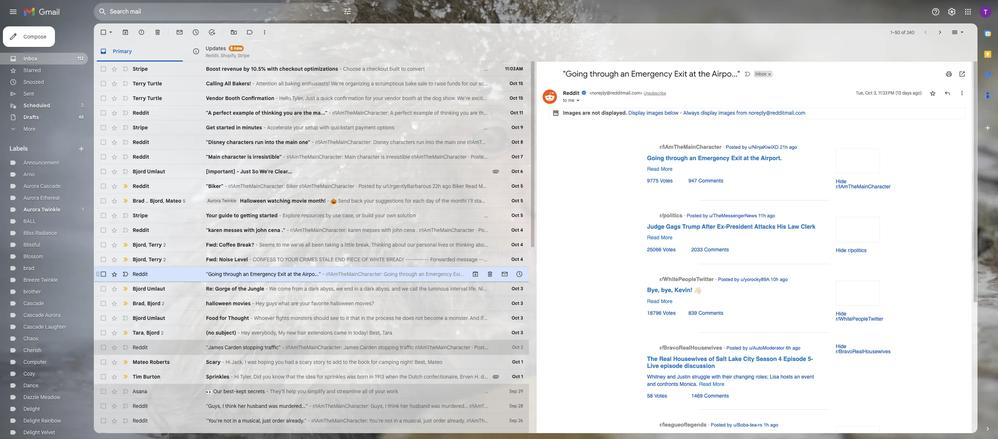 Task type: locate. For each thing, give the bounding box(es) containing it.
2 horizontal spatial me
[[569, 98, 575, 103]]

1 vertical spatial oct 1
[[513, 374, 523, 380]]

with
[[267, 66, 278, 72], [320, 124, 330, 131], [244, 227, 255, 234], [712, 374, 721, 380]]

1 oct 3 from the top
[[512, 286, 523, 292]]

delight for delight link
[[23, 406, 40, 413]]

read down the bye, at the right bottom of page
[[648, 298, 660, 304]]

1 delight from the top
[[23, 406, 40, 413]]

hide inside hide r/whitepeopletwitter
[[837, 311, 847, 317]]

biker up movie
[[286, 183, 298, 190]]

good.
[[558, 242, 572, 248]]

< noreply@redditmail.com >
[[590, 90, 643, 96]]

aurora
[[23, 183, 39, 190], [23, 195, 39, 201], [208, 198, 221, 204], [23, 207, 40, 213], [45, 312, 61, 319]]

stripe for get
[[133, 124, 148, 131]]

1 horizontal spatial noise
[[721, 256, 734, 263]]

2 terry turtle from the top
[[133, 95, 162, 102]]

unsubscribe link
[[644, 91, 667, 96]]

airpo..." for "going through an emergency exit at the airpo..."
[[712, 69, 741, 79]]

0 horizontal spatial images
[[647, 110, 664, 116]]

we're inside [important] - just so we're clear... link
[[260, 168, 274, 175]]

2 horizontal spatial i
[[699, 242, 700, 248]]

, for fwd: noise level
[[146, 256, 147, 263]]

reddit for "you're not in a musical, just order already." -
[[133, 418, 148, 424]]

0 vertical spatial 15
[[519, 81, 523, 86]]

not
[[592, 110, 601, 116], [581, 242, 589, 248], [416, 315, 423, 322], [224, 418, 232, 424]]

0 vertical spatial through
[[590, 69, 619, 79]]

posted for r/iamthemaincharacter
[[726, 145, 741, 150]]

2 delight from the top
[[23, 418, 40, 424]]

"biker" - r/iamthemaincharacter: biker r/iamthemaincharacter · posted by u/urgentlybarbarous 22h ago biker read more 1174 votes 301 comments hide r/iamthemaincharacter r/nfl · posted by u/total_customer_6627 12h
[[206, 183, 721, 190]]

our left school.
[[470, 80, 478, 87]]

10h
[[771, 277, 779, 282]]

2 gaze from the left
[[603, 315, 615, 322]]

10.5%
[[251, 66, 266, 72]]

1 oct 5 from the top
[[512, 183, 523, 189]]

1 bjord , terry 2 from the top
[[133, 242, 166, 248]]

1 has attachment image from the top
[[493, 168, 500, 175]]

0 vertical spatial inbox
[[23, 55, 37, 62]]

1 checkout from the left
[[280, 66, 303, 72]]

by
[[244, 66, 250, 72], [743, 145, 748, 150], [376, 183, 382, 190], [651, 183, 657, 190], [326, 212, 332, 219], [703, 213, 709, 219], [735, 277, 740, 282], [743, 346, 748, 351], [728, 423, 733, 428]]

brad for ,
[[133, 300, 145, 307]]

by left u/boba- on the bottom of the page
[[728, 423, 733, 428]]

emergency inside row
[[250, 271, 277, 278]]

1 horizontal spatial images
[[719, 110, 736, 116]]

re: left gorge
[[206, 286, 214, 292]]

ago inside r/bravorealhousewives · posted by u/automoderator 6h ago
[[793, 346, 801, 351]]

to right seems
[[276, 242, 281, 248]]

1 vertical spatial started
[[259, 212, 278, 219]]

ago inside r/iamthemaincharacter · posted by u/ninjakiwixd 21h ago
[[790, 145, 798, 150]]

displayed.
[[602, 110, 628, 116]]

2 horizontal spatial through
[[666, 155, 688, 162]]

new inside row
[[287, 330, 296, 336]]

all down born
[[363, 388, 368, 395]]

are left "good." at right
[[549, 242, 557, 248]]

2 inside brad , bjord 2
[[162, 301, 164, 306]]

1 horizontal spatial new
[[287, 330, 296, 336]]

2 sep 26 from the top
[[510, 433, 523, 438]]

an for "going through an emergency exit at the airpo..." -
[[243, 271, 249, 278]]

0 vertical spatial oct 5
[[512, 183, 523, 189]]

read more link down going
[[648, 166, 673, 172]]

mateo up confectionaire,
[[428, 359, 443, 366]]

· inside r/iamthemaincharacter · posted by u/ninjakiwixd 21h ago
[[724, 145, 725, 150]]

1 terry turtle from the top
[[133, 80, 162, 87]]

2 vertical spatial oct 4
[[512, 257, 523, 262]]

sale
[[418, 80, 428, 87]]

1 horizontal spatial quiet
[[564, 198, 577, 204]]

row containing mateo roberts
[[94, 355, 529, 370]]

breeze twinkle
[[23, 277, 58, 284]]

characters
[[227, 139, 254, 146]]

re: gorge of the jungle -
[[206, 286, 269, 292]]

·
[[724, 145, 725, 150], [356, 183, 358, 190], [631, 183, 633, 190], [684, 213, 686, 219], [716, 277, 717, 282], [724, 346, 726, 351], [709, 423, 710, 428]]

oct 5 down hell
[[512, 213, 523, 218]]

extensions
[[308, 330, 333, 336]]

reddit for "biker" - r/iamthemaincharacter: biker r/iamthemaincharacter · posted by u/urgentlybarbarous 22h ago biker read more 1174 votes 301 comments hide r/iamthemaincharacter r/nfl · posted by u/total_customer_6627 12h
[[133, 183, 149, 190]]

into left you.
[[629, 315, 637, 322]]

7 row from the top
[[94, 150, 529, 164]]

2 oct 3 from the top
[[512, 301, 523, 306]]

0 vertical spatial 26
[[519, 418, 523, 424]]

bjord
[[133, 168, 146, 175], [150, 198, 163, 204], [133, 242, 146, 248], [133, 256, 146, 263], [516, 256, 529, 263], [133, 286, 146, 292], [147, 300, 161, 307], [133, 315, 146, 322], [146, 330, 160, 336]]

11:03 am
[[505, 66, 523, 72]]

2 vertical spatial i
[[223, 403, 224, 410]]

26 row from the top
[[94, 428, 529, 439]]

1 vertical spatial oct 4
[[512, 242, 523, 248]]

quickstart
[[331, 124, 354, 131]]

4 inside the real housewives of salt lake city season 4 episode 5- live episode discussion
[[779, 356, 782, 363]]

cascade down "brother" link
[[23, 300, 44, 307]]

1 halloween from the left
[[206, 300, 232, 307]]

1 place from the left
[[546, 198, 559, 204]]

ago right the 21h
[[790, 145, 798, 150]]

bye, bye, kevin! link
[[648, 287, 702, 294]]

oct 1 for h.
[[513, 374, 523, 380]]

by left 10.5%
[[244, 66, 250, 72]]

reddit for "main character is irresistible" -
[[133, 154, 149, 160]]

2 turtle from the top
[[147, 95, 162, 102]]

4 3 from the top
[[521, 330, 523, 336]]

15 for to
[[519, 81, 523, 86]]

by inside r/whitepeopletwitter · posted by u/yorocky89a 10h ago
[[735, 277, 740, 282]]

1 vertical spatial brad
[[133, 300, 145, 307]]

2 sep from the top
[[510, 404, 518, 409]]

stale
[[319, 256, 334, 263]]

, for fwd: coffee break?
[[146, 242, 147, 248]]

started right get on the top left of the page
[[217, 124, 235, 131]]

posted inside r/whitepeopletwitter · posted by u/yorocky89a 10h ago
[[719, 277, 734, 282]]

confronts
[[658, 381, 679, 387]]

had
[[285, 359, 294, 366]]

2 horizontal spatial all
[[363, 388, 368, 395]]

1 horizontal spatial emergency
[[632, 69, 673, 79]]

stopping
[[243, 344, 264, 351]]

an for "going through an emergency exit at the airpo..."
[[621, 69, 630, 79]]

hi
[[226, 359, 230, 366], [234, 374, 239, 380]]

18 row from the top
[[94, 311, 648, 326]]

· inside the r/politics · posted by u/themessengernews 11h ago
[[684, 213, 686, 219]]

28
[[519, 404, 523, 409]]

build
[[362, 212, 374, 219]]

inbox inside labels navigation
[[23, 55, 37, 62]]

2 inside labels navigation
[[81, 103, 84, 108]]

toggle split pane mode image
[[952, 29, 959, 36]]

2 month! from the left
[[451, 198, 467, 204]]

umlaut for [important] - just so we're clear...
[[147, 168, 165, 175]]

1 vertical spatial 15
[[519, 95, 523, 101]]

aurora inside aurora twinkle halloween watching movie month!
[[208, 198, 221, 204]]

brother link
[[23, 289, 41, 295]]

2 bjord , terry 2 from the top
[[133, 256, 166, 263]]

"going through an emergency exit at the airpo..." main content
[[94, 23, 978, 439]]

bake
[[406, 80, 417, 87], [623, 80, 634, 87]]

r/bravorealhousewives up housewives
[[660, 345, 723, 351]]

1 horizontal spatial "going
[[563, 69, 588, 79]]

aurora for aurora ethereal
[[23, 195, 39, 201]]

0 vertical spatial noreply@redditmail.com
[[592, 90, 641, 96]]

oct 1 up sep 29
[[513, 374, 523, 380]]

2 horizontal spatial emergency
[[698, 155, 730, 162]]

2 oct 4 from the top
[[512, 242, 523, 248]]

0 horizontal spatial biker
[[286, 183, 298, 190]]

at
[[690, 69, 697, 79], [418, 95, 422, 102], [744, 155, 749, 162], [664, 256, 668, 263], [288, 271, 292, 278]]

2 vertical spatial was
[[269, 403, 278, 410]]

snoozed link
[[23, 79, 44, 85]]

0 vertical spatial was
[[248, 359, 257, 366]]

1 vertical spatial now
[[309, 432, 319, 439]]

4 sep from the top
[[510, 433, 518, 438]]

an left the abyss,
[[548, 315, 554, 322]]

updates, 8 new messages, tab
[[187, 41, 279, 62]]

umlaut for food for thought
[[147, 315, 165, 322]]

your left vendor
[[373, 95, 384, 102]]

bliss
[[23, 230, 34, 237]]

posted inside the r/leagueoflegends · posted by u/boba-tea-rs 1h ago
[[711, 423, 726, 428]]

hey for hey guys what are your favorite halloween movies?
[[256, 300, 265, 307]]

posted inside r/bravorealhousewives · posted by u/automoderator 6h ago
[[727, 346, 742, 351]]

turtle for vendor booth confirmation - hello tyler, just a quick confirmation for your vendor booth at the dog show. we're excited to have you on board! thanks, terry
[[147, 95, 162, 102]]

· inside the r/leagueoflegends · posted by u/boba-tea-rs 1h ago
[[709, 423, 710, 428]]

aurora cascade link
[[23, 183, 61, 190]]

oct 15 for to
[[510, 81, 523, 86]]

0 vertical spatial airpo..."
[[712, 69, 741, 79]]

0 horizontal spatial tara
[[133, 330, 144, 336]]

by inside r/iamthemaincharacter · posted by u/ninjakiwixd 21h ago
[[743, 145, 748, 150]]

read more link for judge
[[648, 235, 673, 241]]

oct 15 for you
[[510, 95, 523, 101]]

snoozed
[[23, 79, 44, 85]]

1 month! from the left
[[308, 198, 326, 204]]

2 oct 1 from the top
[[513, 374, 523, 380]]

1 sep 26 from the top
[[510, 418, 523, 424]]

1 vertical spatial or
[[450, 242, 455, 248]]

move to image
[[230, 29, 238, 36]]

be
[[621, 374, 627, 380]]

1 oct 15 from the top
[[510, 81, 523, 86]]

it
[[346, 315, 349, 322]]

bjord umlaut for food for thought
[[133, 315, 165, 322]]

posted inside the r/politics · posted by u/themessengernews 11h ago
[[687, 213, 702, 219]]

4 oct 3 from the top
[[512, 330, 523, 336]]

2 row from the top
[[94, 76, 684, 91]]

through up re: gorge of the jungle -
[[223, 271, 242, 278]]

1 horizontal spatial 8
[[521, 139, 523, 145]]

1 vertical spatial turtle
[[147, 95, 162, 102]]

for up monica.
[[687, 374, 693, 380]]

read up every
[[648, 235, 660, 241]]

oct 5 down oct 6
[[512, 183, 523, 189]]

· for r/politics
[[684, 213, 686, 219]]

1 horizontal spatial now
[[664, 242, 674, 248]]

1 turtle from the top
[[147, 80, 162, 87]]

0 horizontal spatial exit
[[278, 271, 286, 278]]

2 oct 15 from the top
[[510, 95, 523, 101]]

are left the ma..."
[[294, 110, 302, 116]]

cascade for the "cascade" link
[[23, 300, 44, 307]]

"going for "going through an emergency exit at the airpo..."
[[563, 69, 588, 79]]

oct for re: gorge of the jungle -
[[512, 286, 520, 292]]

0 horizontal spatial r/politics
[[660, 213, 683, 219]]

0 horizontal spatial place
[[546, 198, 559, 204]]

is up [important] - just so we're clear...
[[248, 154, 252, 160]]

oct for food for thought - whoever fights monsters should see to it that in the process he does not become a monster. and if you gaze long enough into an abyss, the abyss will gaze back into you.
[[512, 315, 520, 321]]

1 horizontal spatial thinking
[[456, 242, 475, 248]]

1 vertical spatial sep 26
[[510, 433, 523, 438]]

hey left guys
[[256, 300, 265, 307]]

all
[[279, 80, 284, 87], [306, 242, 311, 248], [363, 388, 368, 395]]

to right love
[[521, 80, 525, 87]]

0 horizontal spatial now
[[309, 432, 319, 439]]

back right send
[[352, 198, 363, 204]]

oct for "karen messes with john cena ." -
[[512, 227, 520, 233]]

0 vertical spatial brad
[[133, 198, 145, 204]]

0 horizontal spatial or
[[356, 212, 361, 219]]

<
[[590, 90, 592, 96]]

oct 5 for ﻿
[[512, 213, 523, 218]]

1h
[[764, 423, 770, 428]]

oct 4
[[512, 227, 523, 233], [512, 242, 523, 248], [512, 257, 523, 262]]

u/urgentlybarbarous
[[383, 183, 432, 190]]

more left 1174
[[479, 183, 491, 190]]

1 horizontal spatial hi
[[234, 374, 239, 380]]

exit for "going through an emergency exit at the airpo..."
[[675, 69, 688, 79]]

show details image
[[576, 98, 581, 103]]

in down think
[[233, 418, 237, 424]]

2 has attachment image from the top
[[493, 373, 500, 381]]

﻿
[[427, 66, 427, 72], [428, 66, 428, 72], [429, 66, 429, 72], [430, 66, 430, 72], [432, 66, 432, 72], [433, 66, 433, 72], [434, 66, 434, 72], [436, 66, 436, 72], [437, 66, 437, 72], [438, 66, 438, 72], [440, 66, 440, 72], [441, 66, 441, 72], [442, 66, 442, 72], [444, 66, 444, 72], [445, 66, 445, 72], [446, 66, 446, 72], [448, 66, 448, 72], [449, 66, 449, 72], [450, 66, 450, 72], [451, 66, 451, 72], [453, 66, 453, 72], [454, 66, 454, 72], [455, 66, 455, 72], [457, 66, 457, 72], [458, 66, 458, 72], [459, 66, 459, 72], [461, 66, 461, 72], [462, 66, 462, 72], [463, 66, 463, 72], [465, 66, 465, 72], [466, 66, 466, 72], [467, 66, 467, 72], [469, 66, 469, 72], [470, 66, 470, 72], [471, 66, 471, 72], [473, 66, 473, 72], [474, 66, 474, 72], [475, 66, 475, 72], [476, 66, 476, 72], [478, 66, 478, 72], [479, 66, 479, 72], [480, 66, 480, 72], [482, 66, 482, 72], [483, 66, 483, 72], [484, 66, 484, 72], [486, 66, 486, 72], [487, 66, 487, 72], [488, 66, 488, 72], [490, 66, 490, 72], [491, 66, 491, 72], [492, 66, 492, 72], [494, 66, 494, 72], [495, 66, 495, 72], [496, 66, 496, 72], [497, 66, 498, 72], [499, 66, 499, 72], [500, 66, 500, 72], [501, 66, 501, 72], [503, 66, 503, 72], [504, 66, 504, 72], [505, 66, 505, 72], [507, 66, 507, 72], [508, 66, 508, 72], [509, 66, 509, 72], [511, 66, 511, 72], [512, 66, 512, 72], [513, 66, 513, 72], [515, 66, 515, 72], [516, 66, 516, 72], [517, 66, 517, 72], [519, 66, 519, 72], [520, 66, 520, 72], [521, 66, 521, 72], [522, 66, 522, 72], [524, 66, 524, 72], [525, 66, 525, 72], [526, 66, 526, 72], [528, 66, 528, 72], [529, 66, 529, 72], [530, 66, 530, 72], [532, 66, 532, 72], [533, 66, 533, 72], [534, 66, 534, 72], [396, 124, 396, 131], [397, 124, 397, 131], [399, 124, 399, 131], [400, 124, 400, 131], [401, 124, 401, 131], [402, 124, 403, 131], [404, 124, 404, 131], [405, 124, 405, 131], [406, 124, 406, 131], [408, 124, 408, 131], [409, 124, 409, 131], [410, 124, 410, 131], [412, 124, 412, 131], [413, 124, 413, 131], [414, 124, 414, 131], [416, 124, 416, 131], [417, 124, 417, 131], [418, 124, 418, 131], [420, 124, 420, 131], [421, 124, 421, 131], [422, 124, 422, 131], [424, 124, 424, 131], [425, 124, 425, 131], [426, 124, 426, 131], [427, 124, 427, 131], [429, 124, 429, 131], [430, 124, 430, 131], [431, 124, 431, 131], [433, 124, 433, 131], [434, 124, 434, 131], [435, 124, 435, 131], [437, 124, 437, 131], [438, 124, 438, 131], [439, 124, 439, 131], [441, 124, 441, 131], [442, 124, 442, 131], [443, 124, 443, 131], [445, 124, 445, 131], [446, 124, 446, 131], [447, 124, 447, 131], [449, 124, 449, 131], [450, 124, 450, 131], [451, 124, 451, 131], [452, 124, 452, 131], [454, 124, 454, 131], [455, 124, 455, 131], [456, 124, 456, 131], [458, 124, 458, 131], [459, 124, 459, 131], [460, 124, 460, 131], [462, 124, 462, 131], [463, 124, 463, 131], [464, 124, 464, 131], [466, 124, 466, 131], [467, 124, 467, 131], [468, 124, 468, 131], [470, 124, 470, 131], [471, 124, 471, 131], [472, 124, 472, 131], [473, 124, 473, 131], [475, 124, 475, 131], [476, 124, 476, 131], [477, 124, 477, 131], [479, 124, 479, 131], [480, 124, 480, 131], [481, 124, 481, 131], [483, 124, 483, 131], [484, 124, 484, 131], [485, 124, 485, 131], [487, 124, 487, 131], [488, 124, 488, 131], [489, 124, 489, 131], [491, 124, 491, 131], [492, 124, 492, 131], [418, 212, 418, 219], [419, 212, 419, 219], [420, 212, 420, 219], [422, 212, 422, 219], [423, 212, 423, 219], [424, 212, 424, 219], [425, 212, 425, 219], [427, 212, 427, 219], [428, 212, 428, 219], [429, 212, 429, 219], [431, 212, 431, 219], [432, 212, 432, 219], [433, 212, 433, 219], [435, 212, 435, 219], [436, 212, 436, 219], [437, 212, 437, 219], [439, 212, 439, 219], [440, 212, 440, 219], [441, 212, 441, 219], [443, 212, 443, 219], [444, 212, 444, 219], [445, 212, 445, 219], [447, 212, 447, 219], [448, 212, 448, 219], [449, 212, 449, 219], [450, 212, 450, 219], [452, 212, 452, 219], [453, 212, 453, 219], [454, 212, 454, 219], [456, 212, 456, 219], [457, 212, 457, 219], [458, 212, 458, 219], [460, 212, 460, 219], [461, 212, 461, 219], [462, 212, 462, 219], [464, 212, 464, 219], [465, 212, 465, 219], [466, 212, 466, 219], [468, 212, 468, 219], [469, 212, 469, 219], [470, 212, 470, 219], [471, 212, 472, 219], [473, 212, 473, 219], [474, 212, 474, 219], [475, 212, 475, 219], [477, 212, 477, 219], [478, 212, 478, 219], [479, 212, 479, 219], [481, 212, 481, 219], [482, 212, 482, 219], [483, 212, 483, 219], [485, 212, 485, 219], [486, 212, 486, 219], [487, 212, 487, 219], [489, 212, 489, 219], [490, 212, 490, 219], [491, 212, 491, 219], [493, 212, 493, 219], [494, 212, 494, 219], [495, 212, 495, 219], [496, 212, 496, 219], [498, 212, 498, 219], [499, 212, 499, 219], [500, 212, 500, 219], [502, 212, 502, 219], [503, 212, 503, 219], [504, 212, 504, 219], [506, 212, 506, 219], [507, 212, 507, 219], [508, 212, 508, 219], [510, 212, 510, 219]]

unsubscribe
[[644, 91, 667, 96]]

0 horizontal spatial gaze
[[495, 315, 506, 322]]

ago inside the r/politics · posted by u/themessengernews 11h ago
[[768, 213, 776, 219]]

2 vertical spatial we're
[[260, 168, 274, 175]]

1 horizontal spatial tyler,
[[292, 95, 304, 102]]

1 vertical spatial hey
[[241, 330, 250, 336]]

twinkle inside aurora twinkle halloween watching movie month!
[[222, 198, 237, 204]]

2 fwd: from the top
[[206, 256, 218, 263]]

gmail image
[[23, 4, 63, 19]]

not right "you're
[[224, 418, 232, 424]]

support image
[[932, 7, 941, 16]]

that right do
[[320, 432, 330, 439]]

turtle for calling all bakers! - attention all baking enthusiasts! we're organizing a scrumptious bake sale to raise funds for our school. we'd love to have your delectable contributions. let's bake up a storm and make
[[147, 80, 162, 87]]

22 row from the top
[[94, 370, 693, 384]]

1 vertical spatial new
[[287, 330, 296, 336]]

3 row from the top
[[94, 91, 573, 106]]

1 vertical spatial bjord , terry 2
[[133, 256, 166, 263]]

lives
[[438, 242, 449, 248]]

3 for hey everybody, my new hair extensions came in today! best, tara
[[521, 330, 523, 336]]

2 noise from the left
[[721, 256, 734, 263]]

8
[[230, 45, 233, 51], [521, 139, 523, 145]]

1 bake from the left
[[406, 80, 417, 87]]

your guide to getting started - explore resources by use case,‌ or build your own solution ﻿ ﻿ ﻿ ﻿ ﻿ ﻿ ﻿ ﻿ ﻿ ﻿ ﻿ ﻿ ﻿ ﻿ ﻿ ﻿ ﻿ ﻿ ﻿ ﻿ ﻿ ﻿ ﻿ ﻿ ﻿ ﻿ ﻿ ﻿ ﻿ ﻿ ﻿ ﻿ ﻿ ﻿ ﻿ ﻿ ﻿ ﻿ ﻿ ﻿ ﻿ ﻿ ﻿ ﻿ ﻿ ﻿ ﻿ ﻿ ﻿ ﻿ ﻿ ﻿ ﻿ ﻿ ﻿ ﻿ ﻿ ﻿ ﻿ ﻿ ﻿ ﻿ ﻿ ﻿ ﻿ ﻿ ﻿ ﻿ ﻿ ﻿ ﻿
[[206, 212, 510, 219]]

has attachment image for [important] - just so we're clear...
[[493, 168, 500, 175]]

0 horizontal spatial a
[[527, 198, 531, 204]]

2 biker from the left
[[453, 183, 464, 190]]

best, right today!
[[370, 330, 381, 336]]

u/ninjakiwixd
[[749, 145, 779, 150]]

about left the keeping
[[476, 242, 490, 248]]

all left baking
[[279, 80, 284, 87]]

started down aurora twinkle halloween watching movie month!
[[259, 212, 278, 219]]

2 3 from the top
[[521, 301, 523, 306]]

1 horizontal spatial inbox
[[756, 71, 767, 77]]

cascade laughter
[[23, 324, 66, 331]]

president
[[727, 224, 753, 230]]

your left setup
[[294, 124, 304, 131]]

1 vertical spatial idea
[[306, 374, 316, 380]]

scary
[[299, 359, 312, 366]]

None checkbox
[[100, 29, 107, 36], [100, 80, 107, 87], [100, 109, 107, 117], [100, 124, 107, 131], [100, 139, 107, 146], [100, 153, 107, 161], [100, 197, 107, 205], [100, 227, 107, 234], [100, 241, 107, 249], [100, 256, 107, 263], [100, 300, 107, 307], [100, 359, 107, 366], [100, 403, 107, 410], [100, 417, 107, 425], [100, 29, 107, 36], [100, 80, 107, 87], [100, 109, 107, 117], [100, 124, 107, 131], [100, 139, 107, 146], [100, 153, 107, 161], [100, 197, 107, 205], [100, 227, 107, 234], [100, 241, 107, 249], [100, 256, 107, 263], [100, 300, 107, 307], [100, 359, 107, 366], [100, 403, 107, 410], [100, 417, 107, 425]]

drag
[[491, 198, 502, 204]]

1 vertical spatial read more link
[[648, 235, 673, 241]]

2 horizontal spatial exit
[[732, 155, 743, 162]]

read up i'll
[[466, 183, 478, 190]]

advanced search options image
[[340, 4, 355, 19]]

0 vertical spatial bjord umlaut
[[133, 168, 165, 175]]

2 15 from the top
[[519, 95, 523, 101]]

· right the r/leagueoflegends
[[709, 423, 710, 428]]

0 horizontal spatial r/whitepeopletwitter
[[660, 276, 714, 282]]

1 horizontal spatial airpo..."
[[712, 69, 741, 79]]

ago inside r/whitepeopletwitter · posted by u/yorocky89a 10h ago
[[780, 277, 788, 282]]

umlaut down breaks
[[530, 256, 546, 263]]

1 bjord umlaut from the top
[[133, 168, 165, 175]]

1 horizontal spatial bake
[[623, 80, 634, 87]]

1 fwd: from the top
[[206, 242, 218, 248]]

oct for fwd: coffee break? - seems to me we've all been taking a little break. thinking about our personal lives or thinking about keeping our jobs. breaks are good. it's not a bad idea taking a break every now and then. i
[[512, 242, 520, 248]]

aurora down arno link
[[23, 183, 39, 190]]

1 26 from the top
[[519, 418, 523, 424]]

oct 4 for message
[[512, 257, 523, 262]]

48
[[79, 114, 84, 120]]

verified sender image
[[582, 90, 587, 95]]

1 noise from the left
[[219, 256, 233, 263]]

hide r/bravorealhousewives
[[837, 344, 891, 355]]

mateo right ..
[[166, 198, 182, 204]]

0 vertical spatial or
[[356, 212, 361, 219]]

oct 4 down jobs.
[[512, 257, 523, 262]]

we're up quick
[[331, 80, 344, 87]]

cascade laughter link
[[23, 324, 66, 331]]

oct 4 for breaks
[[512, 242, 523, 248]]

0 horizontal spatial emergency
[[250, 271, 277, 278]]

u/automoderator
[[750, 346, 785, 351]]

noise down 2033 comments link
[[721, 256, 734, 263]]

2 brad from the top
[[133, 300, 145, 307]]

all left been
[[306, 242, 311, 248]]

2 26 from the top
[[519, 433, 523, 438]]

gorge
[[215, 286, 231, 292]]

event
[[802, 374, 815, 380]]

oct 3 for whoever fights monsters should see to it that in the process he does not become a monster. and if you gaze long enough into an abyss, the abyss will gaze back into you.
[[512, 315, 523, 321]]

for down organizing
[[365, 95, 372, 102]]

that right it
[[351, 315, 360, 322]]

your up monsters
[[300, 300, 310, 307]]

1 horizontal spatial noreply@redditmail.com
[[749, 110, 806, 116]]

· up the salt
[[724, 346, 726, 351]]

brad up tara , bjord 2
[[133, 300, 145, 307]]

an down level
[[243, 271, 249, 278]]

1 sep from the top
[[510, 389, 518, 394]]

0 horizontal spatial bake
[[406, 80, 417, 87]]

1 vertical spatial fwd:
[[206, 256, 218, 263]]

bake left up
[[623, 80, 634, 87]]

aurora for aurora twinkle
[[23, 207, 40, 213]]

reddit for "james carden stopping traffic" -
[[133, 344, 148, 351]]

emergency for "going through an emergency exit at the airpo..." -
[[250, 271, 277, 278]]

main menu image
[[9, 7, 18, 16]]

hair
[[298, 330, 307, 336]]

a left little
[[341, 242, 344, 248]]

1 vertical spatial bjord umlaut
[[133, 286, 165, 292]]

more inside button
[[23, 126, 35, 132]]

1469 comments
[[692, 393, 730, 399]]

with inside whitney and justin struggle with their changing roles; lisa hosts an event and confronts monica.
[[712, 374, 721, 380]]

3 oct 3 from the top
[[512, 315, 523, 321]]

1 horizontal spatial taking
[[616, 242, 630, 248]]

· inside r/bravorealhousewives · posted by u/automoderator 6h ago
[[724, 346, 726, 351]]

2 read more link from the top
[[648, 235, 673, 241]]

2 place from the left
[[578, 198, 591, 204]]

1 vertical spatial r/politics
[[849, 248, 867, 253]]

from
[[737, 110, 748, 116]]

posted inside r/iamthemaincharacter · posted by u/ninjakiwixd 21h ago
[[726, 145, 741, 150]]

sep 28
[[510, 404, 523, 409]]

1 horizontal spatial exit
[[675, 69, 688, 79]]

bjord , terry 2 for fwd: coffee break? - seems to me we've all been taking a little break. thinking about our personal lives or thinking about keeping our jobs. breaks are good. it's not a bad idea taking a break every now and then. i
[[133, 242, 166, 248]]

4 for fwd: coffee break? - seems to me we've all been taking a little break. thinking about our personal lives or thinking about keeping our jobs. breaks are good. it's not a bad idea taking a break every now and then. i
[[521, 242, 523, 248]]

tab list
[[978, 23, 999, 413], [94, 41, 978, 62]]

20 row from the top
[[94, 340, 529, 355]]

5 row from the top
[[94, 120, 529, 135]]

husband
[[247, 403, 268, 410]]

· inside r/whitepeopletwitter · posted by u/yorocky89a 10h ago
[[716, 277, 717, 282]]

airpo..." inside row
[[302, 271, 321, 278]]

tab list containing updates
[[94, 41, 978, 62]]

2 inside tara , bjord 2
[[161, 330, 164, 336]]

1 a from the left
[[527, 198, 531, 204]]

getting
[[240, 212, 258, 219]]

read more for bye,
[[648, 298, 673, 304]]

delight for delight rainbow
[[23, 418, 40, 424]]

1 horizontal spatial biker
[[453, 183, 464, 190]]

main
[[286, 139, 298, 146]]

oct for scary - hi jack, i was hoping you had a scary story to add to the book for camping night! best, mateo
[[513, 359, 520, 365]]

4 for "karen messes with john cena ." -
[[521, 227, 523, 233]]

0 horizontal spatial inbox
[[23, 55, 37, 62]]

1 oct 1 from the top
[[513, 359, 523, 365]]

we're right "show."
[[458, 95, 471, 102]]

oct for get started in minutes - accelerate your setup with quickstart payment options ﻿ ﻿ ﻿ ﻿ ﻿ ﻿ ﻿ ﻿ ﻿ ﻿ ﻿ ﻿ ﻿ ﻿ ﻿ ﻿ ﻿ ﻿ ﻿ ﻿ ﻿ ﻿ ﻿ ﻿ ﻿ ﻿ ﻿ ﻿ ﻿ ﻿ ﻿ ﻿ ﻿ ﻿ ﻿ ﻿ ﻿ ﻿ ﻿ ﻿ ﻿ ﻿ ﻿ ﻿ ﻿ ﻿ ﻿ ﻿ ﻿ ﻿ ﻿ ﻿ ﻿ ﻿ ﻿ ﻿ ﻿ ﻿ ﻿ ﻿ ﻿ ﻿ ﻿ ﻿ ﻿ ﻿ ﻿ ﻿ ﻿ ﻿ ﻿ ﻿ ﻿ ﻿
[[512, 125, 520, 130]]

2 a from the left
[[560, 198, 563, 204]]

1 read more link from the top
[[648, 166, 673, 172]]

1 brad from the top
[[133, 198, 145, 204]]

oct for your guide to getting started - explore resources by use case,‌ or build your own solution ﻿ ﻿ ﻿ ﻿ ﻿ ﻿ ﻿ ﻿ ﻿ ﻿ ﻿ ﻿ ﻿ ﻿ ﻿ ﻿ ﻿ ﻿ ﻿ ﻿ ﻿ ﻿ ﻿ ﻿ ﻿ ﻿ ﻿ ﻿ ﻿ ﻿ ﻿ ﻿ ﻿ ﻿ ﻿ ﻿ ﻿ ﻿ ﻿ ﻿ ﻿ ﻿ ﻿ ﻿ ﻿ ﻿ ﻿ ﻿ ﻿ ﻿ ﻿ ﻿ ﻿ ﻿ ﻿ ﻿ ﻿ ﻿ ﻿ ﻿ ﻿ ﻿ ﻿ ﻿ ﻿ ﻿ ﻿ ﻿ ﻿ ﻿ ﻿
[[512, 213, 520, 218]]

0 horizontal spatial use
[[235, 432, 243, 439]]

12 row from the top
[[94, 223, 529, 238]]

noreply@redditmail.com inside reddit cell
[[592, 90, 641, 96]]

by inside the r/politics · posted by u/themessengernews 11h ago
[[703, 213, 709, 219]]

oct for "main character is irresistible" -
[[512, 154, 520, 160]]

with right 10.5%
[[267, 66, 278, 72]]

0 horizontal spatial is
[[248, 154, 252, 160]]

back left you.
[[616, 315, 627, 322]]

of inside the real housewives of salt lake city season 4 episode 5- live episode discussion
[[709, 356, 715, 363]]

aurora ethereal
[[23, 195, 60, 201]]

personal
[[417, 242, 437, 248]]

a right choose
[[363, 66, 365, 72]]

row
[[94, 62, 534, 76], [94, 76, 684, 91], [94, 91, 573, 106], [94, 106, 529, 120], [94, 120, 529, 135], [94, 135, 529, 150], [94, 150, 529, 164], [94, 164, 529, 179], [94, 179, 721, 194], [94, 194, 595, 208], [94, 208, 529, 223], [94, 223, 529, 238], [94, 238, 700, 252], [94, 252, 734, 267], [94, 267, 529, 282], [94, 282, 529, 296], [94, 296, 529, 311], [94, 311, 648, 326], [94, 326, 529, 340], [94, 340, 529, 355], [94, 355, 529, 370], [94, 370, 693, 384], [94, 384, 529, 399], [94, 399, 529, 414], [94, 414, 529, 428], [94, 428, 529, 439]]

, for (no subject)
[[144, 330, 145, 336]]

2 vertical spatial oct 5
[[512, 213, 523, 218]]

noreply@redditmail.com down let's
[[592, 90, 641, 96]]

1 horizontal spatial is
[[353, 432, 357, 439]]

delete image
[[154, 29, 161, 36]]

3 oct 5 from the top
[[512, 213, 523, 218]]

housewives
[[674, 356, 708, 363]]

1 horizontal spatial or
[[450, 242, 455, 248]]

hide inside hide r/bravorealhousewives
[[837, 344, 847, 350]]

and
[[470, 315, 480, 322]]

oct 5
[[512, 183, 523, 189], [512, 198, 523, 204], [512, 213, 523, 218]]

1 vertical spatial all
[[306, 242, 311, 248]]

oct 15 down love
[[510, 95, 523, 101]]

board!
[[526, 95, 541, 102]]

posted for r/whitepeopletwitter
[[719, 277, 734, 282]]

rainbow
[[41, 418, 61, 424]]

reddit, inc. image
[[543, 90, 558, 104]]

idea down scary
[[306, 374, 316, 380]]

read down going
[[648, 166, 660, 172]]

19 row from the top
[[94, 326, 529, 340]]

ago)
[[913, 90, 923, 96]]

3 oct 4 from the top
[[512, 257, 523, 262]]

what
[[278, 300, 290, 307]]

1 horizontal spatial checkout
[[367, 66, 389, 72]]

tyler, right hello
[[292, 95, 304, 102]]

a left break
[[631, 242, 634, 248]]

oct 5 for comments
[[512, 183, 523, 189]]

noise down coffee on the left of the page
[[219, 256, 233, 263]]

1 15 from the top
[[519, 81, 523, 86]]

delight link
[[23, 406, 40, 413]]

Not starred checkbox
[[930, 90, 937, 97]]

best, right night!
[[415, 359, 427, 366]]

me left we've
[[282, 242, 290, 248]]

toolbar
[[468, 271, 527, 278]]

images left below
[[647, 110, 664, 116]]

1 oct 4 from the top
[[512, 227, 523, 233]]

2 taking from the left
[[616, 242, 630, 248]]

has attachment image
[[493, 168, 500, 175], [493, 373, 500, 381]]

2 images from the left
[[719, 110, 736, 116]]

our left jobs.
[[511, 242, 519, 248]]

0 horizontal spatial idea
[[306, 374, 316, 380]]

2 checkout from the left
[[367, 66, 389, 72]]

hide for going through an emergency exit at the airport.
[[837, 179, 847, 185]]

to
[[401, 66, 406, 72], [429, 80, 434, 87], [521, 80, 525, 87], [490, 95, 495, 102], [563, 98, 568, 103], [512, 198, 517, 204], [234, 212, 239, 219], [276, 242, 281, 248], [340, 315, 345, 322], [327, 359, 332, 366], [343, 359, 348, 366], [614, 374, 619, 380], [296, 432, 301, 439]]

· up going through an emergency exit at the airport.
[[724, 145, 725, 150]]

0 vertical spatial best,
[[370, 330, 381, 336]]

ago right "11h"
[[768, 213, 776, 219]]

3 read more link from the top
[[648, 298, 673, 304]]

primary tab
[[94, 41, 186, 62]]

10 row from the top
[[94, 194, 595, 208]]

2 bake from the left
[[623, 80, 634, 87]]

hi left jack,
[[226, 359, 230, 366]]

0 horizontal spatial r/bravorealhousewives
[[660, 345, 723, 351]]

"you're
[[206, 418, 223, 424]]

older image
[[937, 29, 945, 36]]

5
[[521, 183, 523, 189], [521, 198, 523, 204], [183, 198, 185, 204], [521, 213, 523, 218]]

movie
[[292, 198, 307, 204]]

None search field
[[94, 3, 358, 21]]

images left from
[[719, 110, 736, 116]]

reddit for "going through an emergency exit at the airpo..." -
[[133, 271, 148, 278]]

tara down process
[[382, 330, 393, 336]]

halloween
[[206, 300, 232, 307], [331, 300, 354, 307]]

taking right been
[[325, 242, 339, 248]]

0 horizontal spatial through
[[223, 271, 242, 278]]

hide inside "hide r/iamthemaincharacter"
[[837, 179, 847, 185]]

not left displayed.
[[592, 110, 601, 116]]

1 horizontal spatial r/whitepeopletwitter
[[837, 316, 884, 322]]

3 delight from the top
[[23, 430, 40, 436]]

cascade down the "cascade" link
[[23, 312, 44, 319]]

21 row from the top
[[94, 355, 529, 370]]

0 horizontal spatial have
[[497, 95, 508, 102]]

fwd:
[[206, 242, 218, 248], [206, 256, 218, 263]]

twinkle for breeze twinkle
[[41, 277, 58, 284]]

Search mail text field
[[110, 8, 323, 15]]

posted for r/politics
[[687, 213, 702, 219]]

noise
[[219, 256, 233, 263], [721, 256, 734, 263]]

tara , bjord 2
[[133, 330, 164, 336]]

hide for judge gags trump after ex-president attacks his law clerk
[[837, 248, 847, 253]]

1 vertical spatial noreply@redditmail.com
[[749, 110, 806, 116]]

read more for going
[[648, 166, 673, 172]]

oct for halloween movies - hey guys what are your favorite halloween movies?
[[512, 301, 520, 306]]

1 vertical spatial twinkle
[[41, 207, 60, 213]]

reddit for "guys, i think her husband was murdered..." -
[[133, 403, 148, 410]]

setup
[[305, 124, 318, 131]]

labels heading
[[10, 145, 78, 153]]

oct inside cell
[[866, 90, 873, 96]]

of left the salt
[[709, 356, 715, 363]]

2 bjord umlaut from the top
[[133, 286, 165, 292]]

6 row from the top
[[94, 135, 529, 150]]

calling all bakers! - attention all baking enthusiasts! we're organizing a scrumptious bake sale to raise funds for our school. we'd love to have your delectable contributions. let's bake up a storm and make
[[206, 80, 684, 87]]

r/leagueoflegends · posted by u/boba-tea-rs 1h ago
[[660, 422, 779, 428]]

1 quiet from the left
[[532, 198, 545, 204]]

enthusiasts!
[[302, 80, 330, 87]]

not right it's
[[581, 242, 589, 248]]

school.
[[479, 80, 496, 87]]

episode
[[661, 363, 683, 370]]

1 horizontal spatial our
[[470, 80, 478, 87]]

0 vertical spatial delight
[[23, 406, 40, 413]]

1 vertical spatial through
[[666, 155, 688, 162]]

by left u/yorocky89a
[[735, 277, 740, 282]]

little
[[345, 242, 355, 248]]

839 comments
[[689, 310, 724, 316]]

0 horizontal spatial halloween
[[206, 300, 232, 307]]

search mail image
[[96, 5, 109, 18]]

3 for hey guys what are your favorite halloween movies?
[[521, 301, 523, 306]]

3 3 from the top
[[521, 315, 523, 321]]

None checkbox
[[100, 65, 107, 73], [100, 95, 107, 102], [100, 168, 107, 175], [100, 183, 107, 190], [100, 212, 107, 219], [100, 271, 107, 278], [100, 285, 107, 293], [100, 315, 107, 322], [100, 329, 107, 337], [100, 344, 107, 351], [100, 373, 107, 381], [100, 388, 107, 395], [100, 432, 107, 439], [100, 65, 107, 73], [100, 95, 107, 102], [100, 168, 107, 175], [100, 183, 107, 190], [100, 212, 107, 219], [100, 271, 107, 278], [100, 285, 107, 293], [100, 315, 107, 322], [100, 329, 107, 337], [100, 344, 107, 351], [100, 373, 107, 381], [100, 388, 107, 395], [100, 432, 107, 439]]

inbox inside button
[[756, 71, 767, 77]]

baking
[[285, 80, 301, 87]]

1 horizontal spatial r/politics
[[849, 248, 867, 253]]

a right had
[[295, 359, 298, 366]]

delight down delight rainbow link
[[23, 430, 40, 436]]

emergency
[[632, 69, 673, 79], [698, 155, 730, 162], [250, 271, 277, 278]]

use right still in the left of the page
[[235, 432, 243, 439]]

month! left i'll
[[451, 198, 467, 204]]

oct for "disney characters run into the main one" -
[[512, 139, 520, 145]]



Task type: vqa. For each thing, say whether or not it's contained in the screenshot.
THE SLIT
no



Task type: describe. For each thing, give the bounding box(es) containing it.
for right book
[[371, 359, 378, 366]]

1 horizontal spatial r/bravorealhousewives
[[837, 349, 891, 355]]

ago for bye, bye, kevin!
[[780, 277, 788, 282]]

terry turtle for calling all bakers!
[[133, 80, 162, 87]]

· for r/iamthemaincharacter
[[724, 145, 725, 150]]

oct 1 for mateo
[[513, 359, 523, 365]]

a right become
[[445, 315, 448, 322]]

by down going
[[651, 183, 657, 190]]

1 images from the left
[[647, 110, 664, 116]]

solution
[[398, 212, 416, 219]]

"going for "going through an emergency exit at the airpo..." -
[[206, 271, 222, 278]]

0 horizontal spatial into
[[265, 139, 275, 146]]

stripe inside updates, 8 new messages, tab
[[238, 53, 250, 58]]

0 vertical spatial me
[[569, 98, 575, 103]]

oct for "james carden stopping traffic" -
[[513, 345, 520, 350]]

in right came
[[348, 330, 352, 336]]

1 vertical spatial use
[[235, 432, 243, 439]]

hey for hey everybody, my new hair extensions came in today! best, tara
[[241, 330, 250, 336]]

twinkle for aurora twinkle
[[41, 207, 60, 213]]

inbox for inbox link
[[23, 55, 37, 62]]

city
[[744, 356, 755, 363]]

are right what
[[291, 300, 299, 307]]

and right simplify at the left bottom of the page
[[327, 388, 336, 395]]

4 for fwd: noise level - confess to your crimes stale end piece of white bread! ---------- forwarded message --------- from: bjord umlaut <sicritbjordd@gmail.com> date: mon, aug 7, 2023 at 10:58 am subject: re: noise
[[521, 257, 523, 262]]

cascade up ethereal
[[40, 183, 61, 190]]

6h ago link
[[786, 346, 801, 351]]

a left musical,
[[238, 418, 241, 424]]

you right did
[[263, 374, 271, 380]]

reddit cell
[[563, 90, 644, 96]]

more down their
[[713, 381, 725, 387]]

bjord umlaut for re: gorge of the jungle
[[133, 286, 165, 292]]

of left "work"
[[369, 388, 374, 395]]

read more link for bye,
[[648, 298, 673, 304]]

make
[[672, 80, 684, 87]]

1 horizontal spatial that
[[320, 432, 330, 439]]

drafts
[[23, 114, 39, 121]]

delight for delight velvet
[[23, 430, 40, 436]]

delight velvet
[[23, 430, 55, 436]]

cascade for cascade laughter
[[23, 324, 44, 331]]

a left bad
[[590, 242, 593, 248]]

ago for the real housewives of salt lake city season 4 episode 5- live episode discussion
[[793, 346, 801, 351]]

to me
[[563, 98, 575, 103]]

your left trial
[[331, 432, 341, 439]]

1 horizontal spatial best,
[[415, 359, 427, 366]]

of right day
[[436, 198, 441, 204]]

oct for sprinkles - hi tyler, did you know that the idea for sprinkles was born in 1913 when the dutch confectionaire, erven h. de jong created hagelslag. they were originally intended to be used as a simple topping for
[[513, 374, 520, 380]]

1 horizontal spatial use
[[333, 212, 341, 219]]

aurora twinkle
[[23, 207, 60, 213]]

to left it
[[340, 315, 345, 322]]

9 row from the top
[[94, 179, 721, 194]]

sep for fourth row from the bottom of the "going through an emergency exit at the airpo..." main content
[[510, 389, 518, 394]]

posted by u/themessengernews link
[[687, 213, 758, 219]]

terry turtle for vendor booth confirmation
[[133, 95, 162, 102]]

breaks
[[532, 242, 548, 248]]

burton
[[143, 374, 160, 380]]

15 for you
[[519, 95, 523, 101]]

2 quiet from the left
[[564, 198, 577, 204]]

· for r/whitepeopletwitter
[[716, 277, 717, 282]]

u/boba-
[[734, 423, 751, 428]]

h.
[[475, 374, 480, 380]]

2 horizontal spatial was
[[347, 374, 356, 380]]

4 row from the top
[[94, 106, 529, 120]]

11 row from the top
[[94, 208, 529, 223]]

>
[[641, 90, 643, 96]]

2 horizontal spatial we're
[[458, 95, 471, 102]]

cascade for cascade aurora
[[23, 312, 44, 319]]

night!
[[401, 359, 414, 366]]

judge
[[648, 224, 665, 230]]

was for murdered..."
[[269, 403, 278, 410]]

and up confronts at right bottom
[[668, 374, 676, 380]]

2 horizontal spatial mateo
[[428, 359, 443, 366]]

snooze image
[[192, 29, 200, 36]]

more up 9775 votes link
[[661, 166, 673, 172]]

oct 11
[[511, 110, 523, 116]]

simplify
[[308, 388, 325, 395]]

13 row from the top
[[94, 238, 700, 252]]

with right setup
[[320, 124, 330, 131]]

confirmation
[[335, 95, 364, 102]]

16 row from the top
[[94, 282, 529, 296]]

read for going through an emergency exit at the airport.
[[648, 166, 660, 172]]

2 halloween from the left
[[331, 300, 354, 307]]

umlaut for re: gorge of the jungle
[[147, 286, 165, 292]]

23 row from the top
[[94, 384, 529, 399]]

story
[[314, 359, 326, 366]]

14 row from the top
[[94, 252, 734, 267]]

for left each
[[405, 198, 412, 204]]

storm
[[647, 80, 660, 87]]

5-
[[808, 356, 814, 363]]

trial
[[343, 432, 352, 439]]

guide
[[219, 212, 233, 219]]

0 horizontal spatial mateo
[[133, 359, 149, 366]]

the real housewives of salt lake city season 4 episode 5- live episode discussion
[[648, 356, 814, 370]]

process
[[376, 315, 394, 322]]

0 vertical spatial r/politics
[[660, 213, 683, 219]]

trump
[[683, 224, 701, 230]]

fwd: coffee break? - seems to me we've all been taking a little break. thinking about our personal lives or thinking about keeping our jobs. breaks are good. it's not a bad idea taking a break every now and then. i
[[206, 242, 700, 248]]

not right does
[[416, 315, 423, 322]]

1 gaze from the left
[[495, 315, 506, 322]]

your left "own"
[[375, 212, 385, 219]]

ago inside the r/leagueoflegends · posted by u/boba-tea-rs 1h ago
[[771, 423, 779, 428]]

1469 comments link
[[692, 393, 736, 399]]

1 50 of 240
[[891, 30, 915, 35]]

suggestions
[[376, 198, 404, 204]]

oct for calling all bakers! - attention all baking enthusiasts! we're organizing a scrumptious bake sale to raise funds for our school. we'd love to have your delectable contributions. let's bake up a storm and make
[[510, 81, 518, 86]]

1 row from the top
[[94, 62, 534, 76]]

an inside whitney and justin struggle with their changing roles; lisa hosts an event and confronts monica.
[[795, 374, 801, 380]]

originally
[[570, 374, 591, 380]]

and left make
[[661, 80, 670, 87]]

👋🏻 image
[[695, 287, 702, 294]]

1 vertical spatial that
[[286, 374, 296, 380]]

a left quick
[[317, 95, 319, 102]]

archive image
[[122, 29, 129, 36]]

3 for whoever fights monsters should see to it that in the process he does not become a monster. and if you gaze long enough into an abyss, the abyss will gaze back into you.
[[521, 315, 523, 321]]

display
[[701, 110, 718, 116]]

1 biker from the left
[[286, 183, 298, 190]]

more inside row
[[479, 183, 491, 190]]

let's
[[610, 80, 621, 87]]

labels
[[10, 145, 28, 153]]

oct 6
[[512, 169, 523, 174]]

sep for 24th row from the top of the "going through an emergency exit at the airpo..." main content
[[510, 404, 518, 409]]

exit for "going through an emergency exit at the airpo..." -
[[278, 271, 286, 278]]

by inside r/bravorealhousewives · posted by u/automoderator 6h ago
[[743, 346, 748, 351]]

0 vertical spatial re:
[[712, 256, 719, 263]]

through for "going through an emergency exit at the airpo..."
[[590, 69, 619, 79]]

more up 25066 votes link
[[661, 235, 673, 241]]

twinkle for aurora twinkle halloween watching movie month!
[[222, 198, 237, 204]]

0 horizontal spatial thinking
[[262, 110, 282, 116]]

you right help
[[298, 388, 306, 395]]

of right 50
[[902, 30, 906, 35]]

you down hello
[[284, 110, 293, 116]]

blissful link
[[23, 242, 40, 248]]

blossom
[[23, 253, 43, 260]]

and left then.
[[675, 242, 684, 248]]

salt
[[716, 356, 727, 363]]

oct for vendor booth confirmation - hello tyler, just a quick confirmation for your vendor booth at the dog show. we're excited to have you on board! thanks, terry
[[510, 95, 518, 101]]

hi for hi tyler, did you know that the idea for sprinkles was born in 1913 when the dutch confectionaire, erven h. de jong created hagelslag. they were originally intended to be used as a simple topping for
[[234, 374, 239, 380]]

it's
[[573, 242, 580, 248]]

bjord , terry 2 for fwd: noise level - confess to your crimes stale end piece of white bread! ---------- forwarded message --------- from: bjord umlaut <sicritbjordd@gmail.com> date: mon, aug 7, 2023 at 10:58 am subject: re: noise
[[133, 256, 166, 263]]

you left had
[[275, 359, 284, 366]]

stripe for your
[[133, 212, 148, 219]]

to right sale
[[429, 80, 434, 87]]

r/politics link
[[660, 213, 683, 219]]

a right as
[[647, 374, 650, 380]]

with left john
[[244, 227, 255, 234]]

read more up '1469 comments'
[[700, 381, 725, 387]]

ex-
[[718, 224, 727, 230]]

15 row from the top
[[94, 267, 529, 282]]

reddit,
[[206, 53, 220, 58]]

going through an emergency exit at the airport.
[[648, 155, 782, 162]]

for left "free"
[[260, 432, 267, 439]]

everybody,
[[252, 330, 277, 336]]

read more for judge
[[648, 235, 673, 241]]

read for bye, bye, kevin!
[[648, 298, 660, 304]]

to left be
[[614, 374, 619, 380]]

0 vertical spatial back
[[352, 198, 363, 204]]

8 inside row
[[521, 139, 523, 145]]

emergency for going through an emergency exit at the airport.
[[698, 155, 730, 162]]

your up reddit, inc. image
[[539, 80, 549, 87]]

17 row from the top
[[94, 296, 529, 311]]

0 vertical spatial started
[[217, 124, 235, 131]]

dazzle
[[23, 394, 39, 401]]

has attachment image for sprinkles
[[493, 373, 500, 381]]

born
[[357, 374, 368, 380]]

1 vertical spatial have
[[497, 95, 508, 102]]

for right food
[[220, 315, 227, 322]]

0 vertical spatial i
[[699, 242, 700, 248]]

2 about from the left
[[476, 242, 490, 248]]

reddit for "disney characters run into the main one" -
[[133, 139, 149, 146]]

· for r/bravorealhousewives
[[724, 346, 726, 351]]

for down story
[[317, 374, 324, 380]]

, for halloween movies
[[145, 300, 146, 307]]

going
[[648, 155, 665, 162]]

25 row from the top
[[94, 414, 529, 428]]

emergency for "going through an emergency exit at the airpo..."
[[632, 69, 673, 79]]

reddit for "a perfect example of thinking you are the ma..." -
[[133, 110, 149, 116]]

8 inside tab
[[230, 45, 233, 51]]

traffic"
[[265, 344, 281, 351]]

1 horizontal spatial all
[[306, 242, 311, 248]]

9775 votes link
[[648, 178, 681, 184]]

to right excited
[[490, 95, 495, 102]]

👀 image
[[206, 389, 212, 395]]

labels image
[[247, 29, 254, 36]]

0 vertical spatial now
[[664, 242, 674, 248]]

breeze twinkle link
[[23, 277, 58, 284]]

in left 1913
[[370, 374, 374, 380]]

of right gorge
[[232, 286, 237, 292]]

0 horizontal spatial our
[[408, 242, 415, 248]]

1 inside labels navigation
[[82, 207, 84, 212]]

settings image
[[948, 7, 957, 16]]

through for "going through an emergency exit at the airpo..." -
[[223, 271, 242, 278]]

oct for "a perfect example of thinking you are the ma..." -
[[511, 110, 519, 116]]

dance link
[[23, 383, 38, 389]]

sep for 1st row from the bottom
[[510, 433, 518, 438]]

mark as unread image
[[176, 29, 183, 36]]

add to tasks image
[[208, 29, 216, 36]]

1 vertical spatial is
[[353, 432, 357, 439]]

1 horizontal spatial mateo
[[166, 198, 182, 204]]

to left show details image
[[563, 98, 568, 103]]

1 horizontal spatial into
[[538, 315, 547, 322]]

seems
[[259, 242, 275, 248]]

get
[[206, 124, 215, 131]]

2 vertical spatial all
[[363, 388, 368, 395]]

2 horizontal spatial into
[[629, 315, 637, 322]]

bakers!
[[232, 80, 251, 87]]

for right funds on the left
[[462, 80, 469, 87]]

and down the whitney
[[648, 381, 656, 387]]

aurora cascade
[[23, 183, 61, 190]]

you right the if
[[485, 315, 494, 322]]

optimizations
[[304, 66, 338, 72]]

0 horizontal spatial i
[[223, 403, 224, 410]]

to right add
[[343, 359, 348, 366]]

to left hell
[[512, 198, 517, 204]]

10:58
[[670, 256, 682, 263]]

7
[[521, 154, 523, 160]]

explore
[[283, 212, 300, 219]]

1 horizontal spatial idea
[[604, 242, 614, 248]]

asana for what to do now that your trial is over. ‌ ‌ ‌ ‌ ‌ ‌ ‌ ‌ ‌ ‌ ‌ ‌ ‌ ‌ ‌ ‌ ‌ ‌ ‌ ‌ ‌ ‌ ‌ ‌ ‌ ‌ ‌ ‌ ‌ ‌ ‌ ‌ ‌ ‌ ‌ ‌ ‌ ‌ ‌ ‌ ‌ ‌ ‌ ‌ ‌ ‌ ‌ ‌ ‌ ‌ ‌ ‌ ‌ ‌ ‌ ‌ ‌ ‌ ‌ ‌ ‌ ‌ ‌ ‌ ‌ ‌ ‌ ‌ ‌ ‌ ‌ ‌ ‌ ‌ ‌ ‌ ‌ ‌ ‌ ‌ ‌
[[133, 432, 147, 439]]

read more link for going
[[648, 166, 673, 172]]

2 horizontal spatial our
[[511, 242, 519, 248]]

brad for ..
[[133, 198, 145, 204]]

r/bravorealhousewives · posted by u/automoderator 6h ago
[[660, 345, 801, 351]]

hi for hi jack, i was hoping you had a scary story to add to the book for camping night! best, mateo
[[226, 359, 230, 366]]

all
[[225, 80, 231, 87]]

are right images
[[583, 110, 591, 116]]

ma..."
[[313, 110, 328, 116]]

your up build
[[364, 198, 375, 204]]

112
[[77, 56, 84, 61]]

1 horizontal spatial have
[[527, 80, 538, 87]]

1 vertical spatial i
[[245, 359, 246, 366]]

inbox for inbox button
[[756, 71, 767, 77]]

was for hoping
[[248, 359, 257, 366]]

posted down [important] - just so we're clear... link
[[359, 183, 375, 190]]

5 inside brad .. bjord , mateo 5
[[183, 198, 185, 204]]

0 vertical spatial we're
[[331, 80, 344, 87]]

to right guide
[[234, 212, 239, 219]]

boost
[[206, 66, 221, 72]]

24 row from the top
[[94, 399, 529, 414]]

1 vertical spatial tyler,
[[240, 374, 252, 380]]

to right built
[[401, 66, 406, 72]]

hide inside row
[[552, 183, 563, 190]]

velvet
[[41, 430, 55, 436]]

· down [important] - just so we're clear... link
[[356, 183, 358, 190]]

to left do
[[296, 432, 301, 439]]

attention
[[256, 80, 277, 87]]

1 3 from the top
[[521, 286, 523, 292]]

at for going through an emergency exit at the airport.
[[744, 155, 749, 162]]

delight rainbow
[[23, 418, 61, 424]]

an for going through an emergency exit at the airport.
[[690, 155, 697, 162]]

1 horizontal spatial started
[[259, 212, 278, 219]]

aurora up laughter
[[45, 312, 61, 319]]

ago inside row
[[443, 183, 451, 190]]

simple
[[651, 374, 666, 380]]

breeze
[[23, 277, 40, 284]]

accelerate
[[267, 124, 292, 131]]

0 horizontal spatial me
[[282, 242, 290, 248]]

25066 votes link
[[648, 247, 684, 253]]

delight velvet link
[[23, 430, 55, 436]]

discussion
[[685, 363, 715, 370]]

your left "work"
[[375, 388, 386, 395]]

29
[[519, 389, 523, 394]]

delectable
[[551, 80, 575, 87]]

report spam image
[[138, 29, 145, 36]]

a right up
[[643, 80, 645, 87]]

· right r/nfl
[[631, 183, 633, 190]]

justin
[[678, 374, 691, 380]]

you left on
[[509, 95, 517, 102]]

more down 'bye,'
[[661, 298, 673, 304]]

🎃 image
[[331, 198, 337, 205]]

stripe for boost
[[133, 66, 148, 72]]

fights
[[276, 315, 289, 322]]

0 vertical spatial tyler,
[[292, 95, 304, 102]]

you can still use asana for free - what to do now that your trial is over. ‌ ‌ ‌ ‌ ‌ ‌ ‌ ‌ ‌ ‌ ‌ ‌ ‌ ‌ ‌ ‌ ‌ ‌ ‌ ‌ ‌ ‌ ‌ ‌ ‌ ‌ ‌ ‌ ‌ ‌ ‌ ‌ ‌ ‌ ‌ ‌ ‌ ‌ ‌ ‌ ‌ ‌ ‌ ‌ ‌ ‌ ‌ ‌ ‌ ‌ ‌ ‌ ‌ ‌ ‌ ‌ ‌ ‌ ‌ ‌ ‌ ‌ ‌ ‌ ‌ ‌ ‌ ‌ ‌ ‌ ‌ ‌ ‌ ‌ ‌ ‌ ‌ ‌ ‌ ‌ ‌
[[206, 432, 476, 439]]

0 horizontal spatial re:
[[206, 286, 214, 292]]

by down 🎃 icon
[[326, 212, 332, 219]]

0 horizontal spatial just
[[240, 168, 251, 175]]

3 sep from the top
[[510, 418, 518, 424]]

8 row from the top
[[94, 164, 529, 179]]

oct 3 for hey everybody, my new hair extensions came in today! best, tara
[[512, 330, 523, 336]]

1 horizontal spatial me
[[503, 198, 511, 204]]

2 oct 5 from the top
[[512, 198, 523, 204]]

by inside the r/leagueoflegends · posted by u/boba-tea-rs 1h ago
[[728, 423, 733, 428]]

more image
[[261, 29, 269, 36]]

exit for going through an emergency exit at the airport.
[[732, 155, 743, 162]]

labels navigation
[[0, 23, 94, 439]]

not starred image
[[930, 90, 937, 97]]

read for judge gags trump after ex-president attacks his law clerk
[[648, 235, 660, 241]]

11h
[[759, 213, 766, 219]]

· for r/leagueoflegends
[[709, 423, 710, 428]]

fwd: for fwd: coffee break? - seems to me we've all been taking a little break. thinking about our personal lives or thinking about keeping our jobs. breaks are good. it's not a bad idea taking a break every now and then. i
[[206, 242, 218, 248]]

posted for r/leagueoflegends
[[711, 423, 726, 428]]

de
[[481, 374, 487, 380]]

tue, oct 3, 11:33 pm (13 days ago) cell
[[857, 90, 923, 97]]

1 horizontal spatial back
[[616, 315, 627, 322]]

in down movies?
[[361, 315, 365, 322]]

0 vertical spatial all
[[279, 80, 284, 87]]

1 taking from the left
[[325, 242, 339, 248]]

cherish
[[23, 347, 41, 354]]

1 about from the left
[[393, 242, 406, 248]]

1 horizontal spatial tara
[[382, 330, 393, 336]]

at for "going through an emergency exit at the airpo..."
[[690, 69, 697, 79]]

row containing tim burton
[[94, 370, 693, 384]]

posted right r/nfl
[[634, 183, 650, 190]]

in left minutes
[[236, 124, 241, 131]]

reddit, shopify, stripe
[[206, 53, 250, 58]]

whoever
[[254, 315, 275, 322]]

ago for going through an emergency exit at the airport.
[[790, 145, 798, 150]]

live
[[648, 363, 659, 370]]

a down boost revenue by 10.5% with checkout optimizations - choose a checkout built to convert ﻿ ﻿ ﻿ ﻿ ﻿ ﻿ ﻿ ﻿ ﻿ ﻿ ﻿ ﻿ ﻿ ﻿ ﻿ ﻿ ﻿ ﻿ ﻿ ﻿ ﻿ ﻿ ﻿ ﻿ ﻿ ﻿ ﻿ ﻿ ﻿ ﻿ ﻿ ﻿ ﻿ ﻿ ﻿ ﻿ ﻿ ﻿ ﻿ ﻿ ﻿ ﻿ ﻿ ﻿ ﻿ ﻿ ﻿ ﻿ ﻿ ﻿ ﻿ ﻿ ﻿ ﻿ ﻿ ﻿ ﻿ ﻿ ﻿ ﻿ ﻿ ﻿ ﻿ ﻿ ﻿ ﻿ ﻿ ﻿ ﻿ ﻿ ﻿ ﻿ ﻿ ﻿ ﻿ ﻿ ﻿ ﻿ ﻿ ﻿ ﻿ ﻿ ﻿ in the top of the page
[[371, 80, 374, 87]]

keeping
[[491, 242, 509, 248]]

2 horizontal spatial that
[[351, 315, 360, 322]]

1 vertical spatial r/whitepeopletwitter
[[837, 316, 884, 322]]

aurora for aurora twinkle halloween watching movie month!
[[208, 198, 221, 204]]

toolbar inside "going through an emergency exit at the airpo..." main content
[[468, 271, 527, 278]]

to left add
[[327, 359, 332, 366]]

hide r/politics
[[837, 248, 867, 253]]

1 vertical spatial thinking
[[456, 242, 475, 248]]

movies?
[[355, 300, 375, 307]]

read down struggle
[[700, 381, 712, 387]]

of right the example
[[255, 110, 260, 116]]

0 vertical spatial just
[[305, 95, 315, 102]]

organizing
[[346, 80, 370, 87]]

know
[[273, 374, 285, 380]]

calling
[[206, 80, 224, 87]]

row containing tara
[[94, 326, 529, 340]]

6h
[[786, 346, 792, 351]]

by up suggestions
[[376, 183, 382, 190]]

new inside tab
[[234, 45, 243, 51]]

tue, oct 3, 11:33 pm (13 days ago)
[[857, 90, 923, 96]]



